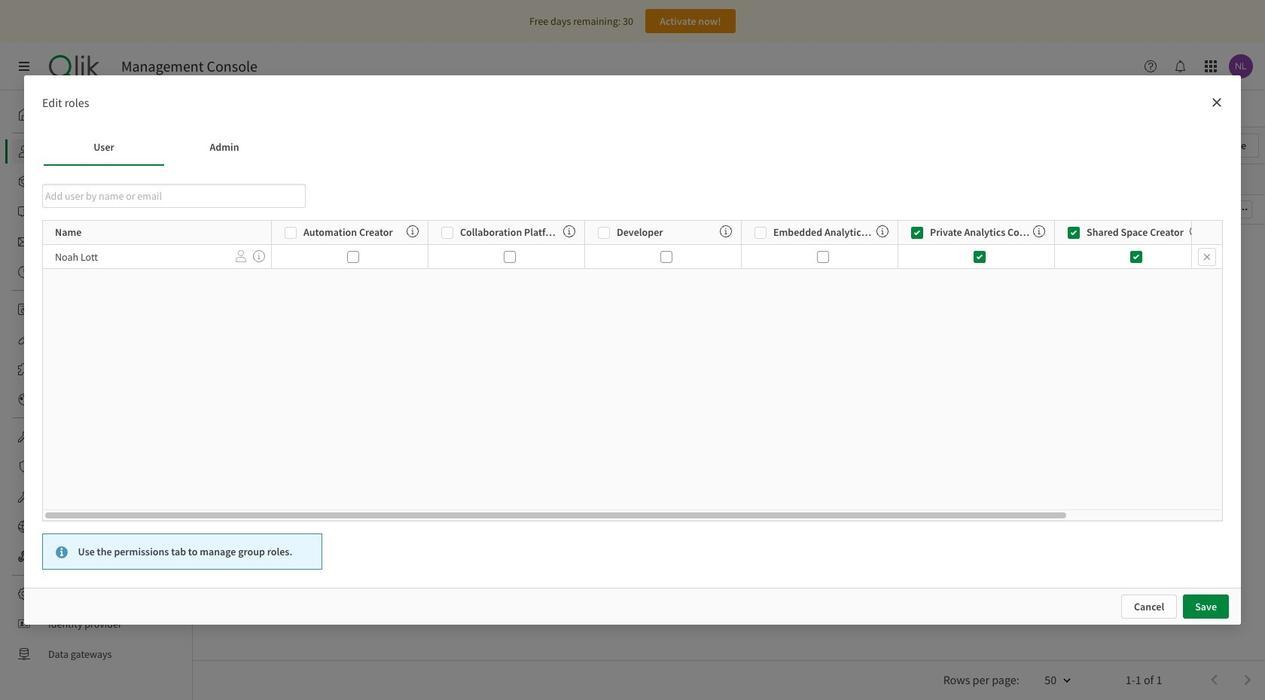 Task type: locate. For each thing, give the bounding box(es) containing it.
tab panel
[[193, 127, 1266, 700], [42, 166, 1266, 570]]

private analytics content creator element
[[931, 222, 1031, 243]]

Add user by name or email text field
[[42, 184, 288, 208]]

collaboration platform user element
[[460, 222, 561, 243]]

embedded analytics user element
[[774, 222, 874, 243]]

alert
[[42, 534, 322, 570]]

None field
[[42, 184, 306, 208]]

tab list
[[194, 90, 1264, 127], [44, 129, 1222, 166]]

dialog
[[24, 75, 1266, 625]]

Search text field
[[261, 133, 442, 157]]



Task type: vqa. For each thing, say whether or not it's contained in the screenshot.
2nd Option from the top of the list box in filters region
no



Task type: describe. For each thing, give the bounding box(es) containing it.
management console element
[[121, 57, 258, 75]]

navigation pane element
[[0, 96, 192, 672]]

1 vertical spatial tab list
[[44, 129, 1222, 166]]

close sidebar menu image
[[18, 60, 30, 72]]

0 vertical spatial tab list
[[194, 90, 1264, 127]]



